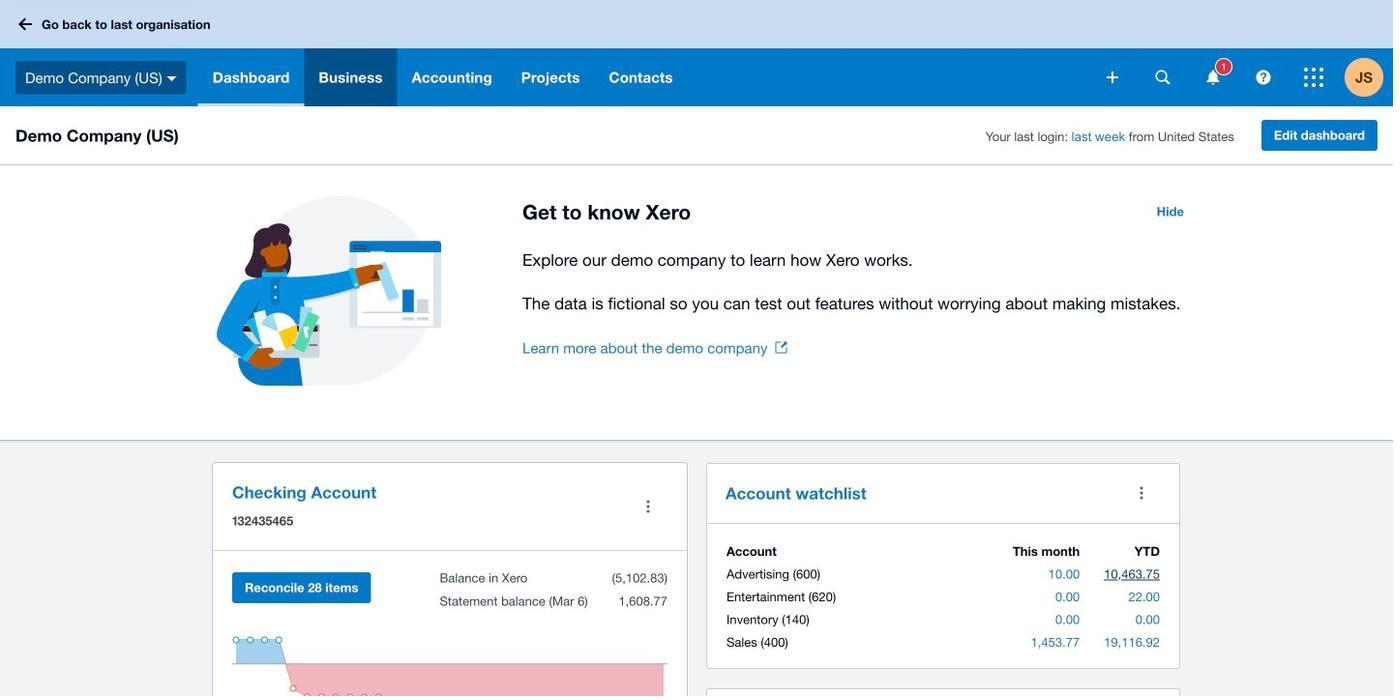 Task type: describe. For each thing, give the bounding box(es) containing it.
0 horizontal spatial svg image
[[167, 76, 177, 81]]



Task type: vqa. For each thing, say whether or not it's contained in the screenshot.
Sales Overview
no



Task type: locate. For each thing, give the bounding box(es) containing it.
2 horizontal spatial svg image
[[1305, 68, 1324, 87]]

banner
[[0, 0, 1394, 106]]

1 horizontal spatial svg image
[[1207, 70, 1220, 85]]

svg image
[[18, 18, 32, 30], [1156, 70, 1171, 85], [1257, 70, 1271, 85], [1107, 72, 1119, 83]]

manage menu toggle image
[[629, 488, 668, 526]]

intro banner body element
[[523, 247, 1196, 317]]

svg image
[[1305, 68, 1324, 87], [1207, 70, 1220, 85], [167, 76, 177, 81]]



